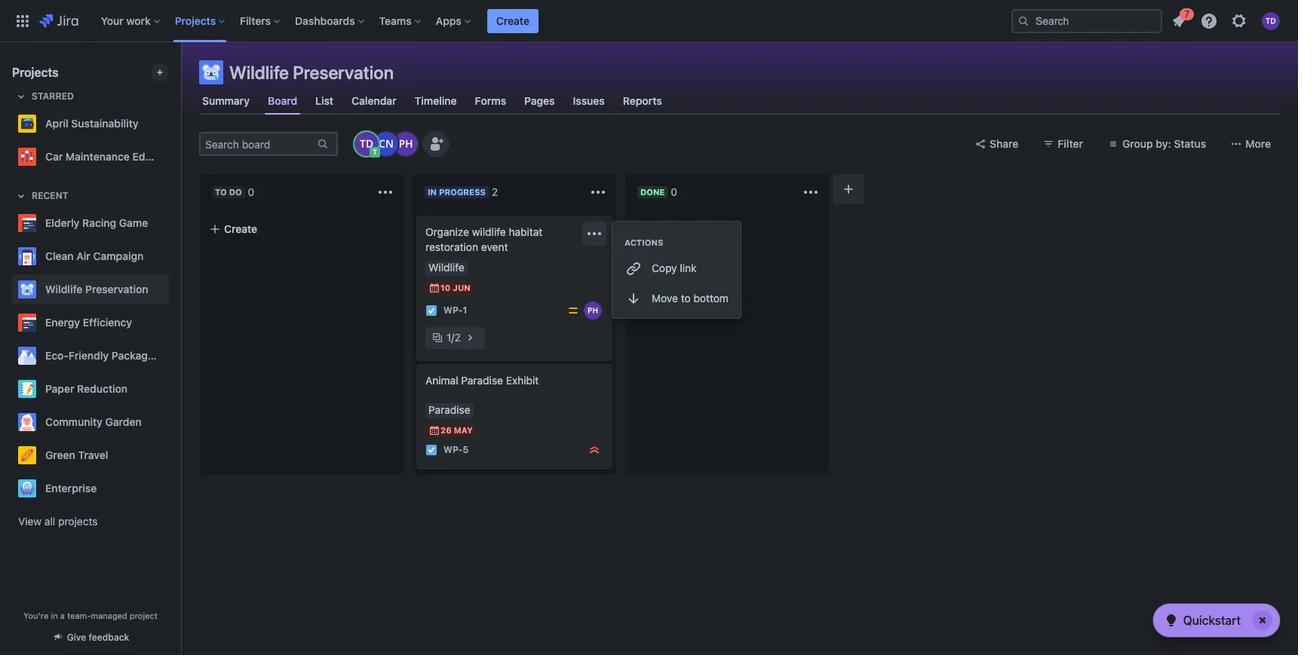 Task type: locate. For each thing, give the bounding box(es) containing it.
1 vertical spatial 2
[[455, 331, 461, 344]]

2 add to starred image from the top
[[164, 281, 183, 299]]

2 column actions menu image from the left
[[802, 183, 820, 201]]

in
[[51, 611, 58, 621]]

0 horizontal spatial wildlife preservation
[[45, 283, 148, 296]]

by:
[[1156, 137, 1172, 150]]

your profile and settings image
[[1262, 12, 1280, 30]]

5 add to starred image from the top
[[164, 447, 183, 465]]

1 vertical spatial create button
[[200, 216, 404, 243]]

apps
[[436, 14, 462, 27]]

1 vertical spatial projects
[[12, 66, 59, 79]]

dismiss quickstart image
[[1251, 609, 1275, 633]]

1 horizontal spatial column actions menu image
[[802, 183, 820, 201]]

dashboards
[[295, 14, 355, 27]]

community garden
[[45, 416, 142, 429]]

26 may
[[441, 426, 473, 435]]

quickstart
[[1184, 614, 1241, 628]]

timeline link
[[412, 88, 460, 115]]

1 horizontal spatial payton hansen image
[[584, 302, 602, 320]]

3 add to starred image from the top
[[164, 380, 183, 398]]

0 right do
[[248, 186, 255, 198]]

card actions menu image
[[586, 225, 604, 243]]

clean air campaign link
[[12, 241, 163, 272]]

green travel link
[[12, 441, 163, 471]]

tab list containing board
[[190, 88, 1290, 115]]

1 add to starred image from the top
[[164, 247, 183, 266]]

2 right progress
[[492, 186, 498, 198]]

task image
[[426, 305, 438, 317]]

1 vertical spatial preservation
[[85, 283, 148, 296]]

april sustainability link
[[12, 109, 163, 139]]

0 vertical spatial wildlife preservation
[[229, 62, 394, 83]]

more
[[1246, 137, 1271, 150]]

car
[[45, 150, 63, 163]]

wildlife preservation up "list"
[[229, 62, 394, 83]]

appswitcher icon image
[[14, 12, 32, 30]]

0 vertical spatial 2
[[492, 186, 498, 198]]

view all projects
[[18, 515, 98, 528]]

garden
[[105, 416, 142, 429]]

projects up the collapse starred projects icon
[[12, 66, 59, 79]]

1 horizontal spatial wildlife
[[229, 62, 289, 83]]

2 wp- from the top
[[444, 445, 463, 456]]

0 vertical spatial projects
[[175, 14, 216, 27]]

0 vertical spatial create
[[496, 14, 530, 27]]

notifications image
[[1170, 12, 1188, 30]]

payton hansen image right medium icon
[[584, 302, 602, 320]]

energy efficiency
[[45, 316, 132, 329]]

car maintenance education link
[[12, 142, 182, 172]]

paradise
[[461, 374, 503, 387]]

green
[[45, 449, 75, 462]]

calendar link
[[349, 88, 400, 115]]

community
[[45, 416, 103, 429]]

1 horizontal spatial 0
[[671, 186, 678, 198]]

air
[[76, 250, 90, 263]]

quickstart button
[[1153, 604, 1280, 638]]

april sustainability
[[45, 117, 139, 130]]

0 horizontal spatial create button
[[200, 216, 404, 243]]

4 add to starred image from the top
[[164, 414, 183, 432]]

add to starred image for community garden
[[164, 414, 183, 432]]

wildlife up the energy
[[45, 283, 83, 296]]

forms
[[475, 94, 506, 107]]

your
[[101, 14, 124, 27]]

collapse starred projects image
[[12, 88, 30, 106]]

task image
[[426, 444, 438, 457]]

column actions menu image
[[377, 183, 395, 201]]

elderly racing game link
[[12, 208, 163, 238]]

1 vertical spatial create
[[224, 223, 257, 235]]

jira image
[[39, 12, 78, 30], [39, 12, 78, 30]]

timeline
[[415, 94, 457, 107]]

1 down wp-1 link
[[447, 331, 451, 344]]

1 add to starred image from the top
[[164, 214, 183, 232]]

1
[[463, 305, 467, 316], [447, 331, 451, 344]]

1 horizontal spatial 1
[[463, 305, 467, 316]]

0 horizontal spatial 0
[[248, 186, 255, 198]]

banner containing your work
[[0, 0, 1299, 42]]

add to starred image
[[164, 214, 183, 232], [164, 314, 183, 332], [164, 380, 183, 398], [164, 480, 183, 498]]

payton hansen image left add people icon
[[394, 132, 418, 156]]

create
[[496, 14, 530, 27], [224, 223, 257, 235]]

1 down jun
[[463, 305, 467, 316]]

reduction
[[77, 383, 128, 395]]

projects
[[175, 14, 216, 27], [12, 66, 59, 79]]

10 june 2023 image
[[429, 282, 441, 294]]

create right apps dropdown button
[[496, 14, 530, 27]]

26 may 2023 image
[[429, 425, 441, 437], [429, 425, 441, 437]]

0 vertical spatial wp-
[[444, 305, 463, 316]]

wp-1
[[444, 305, 467, 316]]

1 vertical spatial wp-
[[444, 445, 463, 456]]

managed
[[91, 611, 127, 621]]

wp- right task image
[[444, 305, 463, 316]]

preservation
[[293, 62, 394, 83], [85, 283, 148, 296]]

travel
[[78, 449, 108, 462]]

education
[[132, 150, 182, 163]]

column actions menu image for 0
[[802, 183, 820, 201]]

payton hansen image
[[394, 132, 418, 156], [584, 302, 602, 320]]

jun
[[453, 283, 471, 293]]

move to bottom
[[652, 292, 729, 305]]

actions
[[625, 238, 664, 247]]

paper reduction
[[45, 383, 128, 395]]

remove from starred image
[[164, 115, 183, 133]]

projects inside projects dropdown button
[[175, 14, 216, 27]]

1 vertical spatial 1
[[447, 331, 451, 344]]

2 0 from the left
[[671, 186, 678, 198]]

add to starred image for eco-friendly packaging
[[164, 347, 183, 365]]

work
[[126, 14, 151, 27]]

clean
[[45, 250, 74, 263]]

/
[[451, 331, 455, 344]]

1 vertical spatial payton hansen image
[[584, 302, 602, 320]]

0 horizontal spatial 2
[[455, 331, 461, 344]]

preservation inside wildlife preservation link
[[85, 283, 148, 296]]

summary
[[202, 94, 250, 107]]

add to starred image for efficiency
[[164, 314, 183, 332]]

preservation down campaign
[[85, 283, 148, 296]]

group by: status
[[1123, 137, 1207, 150]]

1 horizontal spatial wildlife preservation
[[229, 62, 394, 83]]

filter button
[[1034, 132, 1093, 156]]

wildlife
[[472, 226, 506, 238]]

1 horizontal spatial create button
[[487, 9, 539, 33]]

0 right done at top
[[671, 186, 678, 198]]

view
[[18, 515, 42, 528]]

0 horizontal spatial preservation
[[85, 283, 148, 296]]

1 vertical spatial wildlife
[[45, 283, 83, 296]]

0 vertical spatial create button
[[487, 9, 539, 33]]

1 column actions menu image from the left
[[589, 183, 607, 201]]

3 add to starred image from the top
[[164, 347, 183, 365]]

campaign
[[93, 250, 144, 263]]

starred
[[32, 91, 74, 102]]

2 for 1 / 2
[[455, 331, 461, 344]]

teams
[[379, 14, 412, 27]]

add to starred image for racing
[[164, 214, 183, 232]]

game
[[119, 217, 148, 229]]

column actions menu image for 2
[[589, 183, 607, 201]]

0 horizontal spatial payton hansen image
[[394, 132, 418, 156]]

team-
[[67, 611, 91, 621]]

pages link
[[522, 88, 558, 115]]

1 0 from the left
[[248, 186, 255, 198]]

add to starred image for green travel
[[164, 447, 183, 465]]

preservation up "list"
[[293, 62, 394, 83]]

0 vertical spatial 1
[[463, 305, 467, 316]]

0 horizontal spatial column actions menu image
[[589, 183, 607, 201]]

copy
[[652, 262, 677, 275]]

tab list
[[190, 88, 1290, 115]]

a
[[60, 611, 65, 621]]

group
[[1123, 137, 1154, 150]]

to
[[681, 292, 691, 305]]

status
[[1174, 137, 1207, 150]]

check image
[[1163, 612, 1181, 630]]

list
[[316, 94, 334, 107]]

1 wp- from the top
[[444, 305, 463, 316]]

wildlife preservation down clean air campaign
[[45, 283, 148, 296]]

projects right work
[[175, 14, 216, 27]]

1 horizontal spatial 2
[[492, 186, 498, 198]]

create down do
[[224, 223, 257, 235]]

1 horizontal spatial create
[[496, 14, 530, 27]]

car maintenance education
[[45, 150, 182, 163]]

2 down wp-1 link
[[455, 331, 461, 344]]

enterprise link
[[12, 474, 163, 504]]

2 for in progress 2
[[492, 186, 498, 198]]

0 vertical spatial payton hansen image
[[394, 132, 418, 156]]

wildlife up 'board'
[[229, 62, 289, 83]]

give feedback button
[[43, 626, 138, 650]]

move to bottom image
[[625, 290, 643, 308]]

1 horizontal spatial preservation
[[293, 62, 394, 83]]

1 horizontal spatial projects
[[175, 14, 216, 27]]

wp- down 26 may
[[444, 445, 463, 456]]

2 add to starred image from the top
[[164, 314, 183, 332]]

column actions menu image
[[589, 183, 607, 201], [802, 183, 820, 201]]

summary link
[[199, 88, 253, 115]]

0
[[248, 186, 255, 198], [671, 186, 678, 198]]

add to starred image for clean air campaign
[[164, 247, 183, 266]]

add to starred image
[[164, 247, 183, 266], [164, 281, 183, 299], [164, 347, 183, 365], [164, 414, 183, 432], [164, 447, 183, 465]]

you're in a team-managed project
[[23, 611, 158, 621]]

view all projects link
[[12, 509, 169, 536]]

banner
[[0, 0, 1299, 42]]

0 horizontal spatial wildlife
[[45, 283, 83, 296]]

share button
[[966, 132, 1028, 156]]



Task type: vqa. For each thing, say whether or not it's contained in the screenshot.
Dashboards dropdown button in the top left of the page
yes



Task type: describe. For each thing, give the bounding box(es) containing it.
copy link button
[[613, 254, 741, 284]]

animal
[[426, 374, 458, 387]]

give feedback
[[67, 632, 129, 644]]

highest image
[[589, 444, 601, 457]]

26
[[441, 426, 452, 435]]

add to starred image for wildlife preservation
[[164, 281, 183, 299]]

remove from starred image
[[164, 148, 183, 166]]

april
[[45, 117, 68, 130]]

10
[[441, 283, 451, 293]]

help image
[[1201, 12, 1219, 30]]

add to starred image for reduction
[[164, 380, 183, 398]]

more button
[[1222, 132, 1280, 156]]

elderly
[[45, 217, 80, 229]]

restoration
[[426, 241, 478, 254]]

search image
[[1018, 15, 1030, 27]]

projects
[[58, 515, 98, 528]]

filters button
[[236, 9, 286, 33]]

sidebar navigation image
[[164, 60, 198, 91]]

event
[[481, 241, 508, 254]]

done 0
[[641, 186, 678, 198]]

teams button
[[375, 9, 427, 33]]

energy efficiency link
[[12, 308, 163, 338]]

collapse recent projects image
[[12, 187, 30, 205]]

primary element
[[9, 0, 1012, 42]]

elderly racing game
[[45, 217, 148, 229]]

forms link
[[472, 88, 509, 115]]

all
[[44, 515, 55, 528]]

green travel
[[45, 449, 108, 462]]

bottom
[[694, 292, 729, 305]]

tariq douglas image
[[355, 132, 379, 156]]

sustainability
[[71, 117, 139, 130]]

dashboards button
[[291, 9, 370, 33]]

0 horizontal spatial projects
[[12, 66, 59, 79]]

wp-5 link
[[444, 444, 469, 457]]

paper
[[45, 383, 74, 395]]

packaging
[[112, 349, 163, 362]]

create project image
[[154, 66, 166, 78]]

recent
[[32, 190, 68, 201]]

share
[[990, 137, 1019, 150]]

clean air campaign
[[45, 250, 144, 263]]

animal paradise exhibit
[[426, 374, 539, 387]]

efficiency
[[83, 316, 132, 329]]

0 vertical spatial wildlife
[[229, 62, 289, 83]]

actions group
[[613, 222, 741, 318]]

you're
[[23, 611, 48, 621]]

feedback
[[89, 632, 129, 644]]

issues
[[573, 94, 605, 107]]

eco-friendly packaging
[[45, 349, 163, 362]]

move
[[652, 292, 678, 305]]

your work
[[101, 14, 151, 27]]

0 vertical spatial preservation
[[293, 62, 394, 83]]

your work button
[[96, 9, 166, 33]]

0 horizontal spatial 1
[[447, 331, 451, 344]]

reports
[[623, 94, 662, 107]]

give
[[67, 632, 86, 644]]

eco-friendly packaging link
[[12, 341, 163, 371]]

energy
[[45, 316, 80, 329]]

settings image
[[1231, 12, 1249, 30]]

move to bottom button
[[613, 284, 741, 314]]

calendar
[[352, 94, 397, 107]]

link
[[680, 262, 697, 275]]

eco-
[[45, 349, 69, 362]]

list link
[[313, 88, 337, 115]]

wp- for 5
[[444, 445, 463, 456]]

do
[[229, 187, 242, 197]]

medium image
[[567, 305, 580, 317]]

to
[[215, 187, 227, 197]]

0 horizontal spatial create
[[224, 223, 257, 235]]

4 add to starred image from the top
[[164, 480, 183, 498]]

wildlife preservation link
[[12, 275, 163, 305]]

community garden link
[[12, 407, 163, 438]]

organize wildlife habitat restoration event
[[426, 226, 543, 254]]

projects button
[[170, 9, 231, 33]]

enterprise
[[45, 482, 97, 495]]

board
[[268, 94, 297, 107]]

project
[[130, 611, 158, 621]]

create button inside "primary" element
[[487, 9, 539, 33]]

Search board text field
[[201, 134, 315, 155]]

habitat
[[509, 226, 543, 238]]

10 june 2023 image
[[429, 282, 441, 294]]

cara nguyen image
[[374, 132, 398, 156]]

wp-1 link
[[444, 304, 467, 317]]

Search field
[[1012, 9, 1163, 33]]

to do 0
[[215, 186, 255, 198]]

wp- for 1
[[444, 305, 463, 316]]

in
[[428, 187, 437, 197]]

add people image
[[427, 135, 445, 153]]

1 vertical spatial wildlife preservation
[[45, 283, 148, 296]]

in progress 2
[[428, 186, 498, 198]]

wp-5
[[444, 445, 469, 456]]

1 / 2
[[447, 331, 461, 344]]

exhibit
[[506, 374, 539, 387]]

pages
[[525, 94, 555, 107]]

copy link image
[[625, 260, 643, 278]]

friendly
[[69, 349, 109, 362]]

create inside "primary" element
[[496, 14, 530, 27]]

5
[[463, 445, 469, 456]]

7
[[1185, 8, 1190, 19]]

organize
[[426, 226, 469, 238]]



